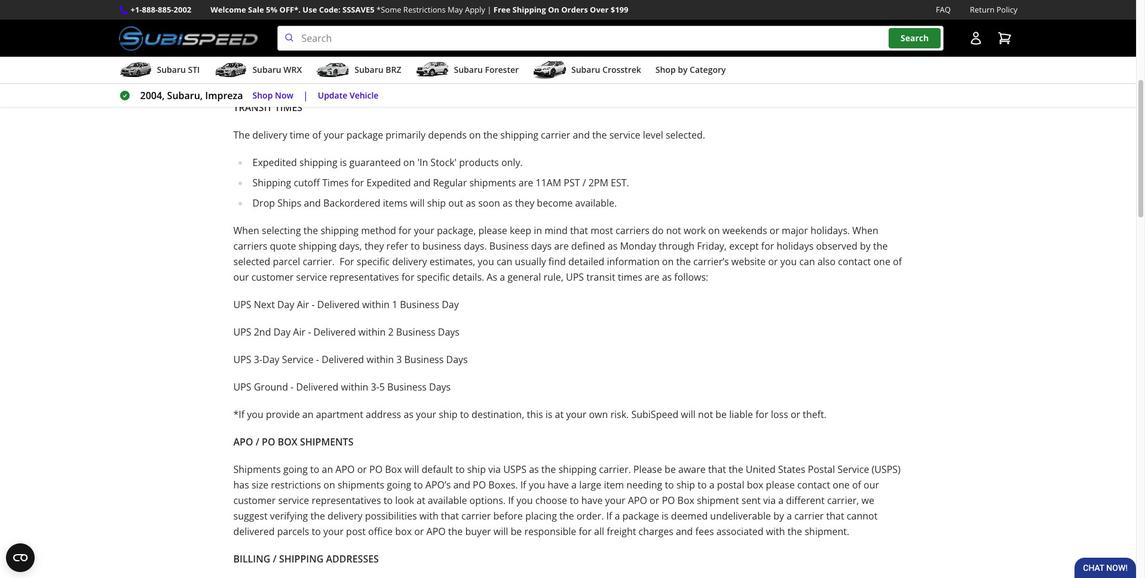 Task type: describe. For each thing, give the bounding box(es) containing it.
before inside shipments going to an apo or po box will default to ship via usps as the shipping carrier. please be aware that the united states postal service (usps) has size restrictions on shipments going to apo's and po boxes. if you have a large item needing to ship to a postal box please contact one of our customer service representatives to look at available options. if you choose to have your apo or po box shipment sent via a different carrier, we suggest verifying the delivery possibilities with that carrier before placing the order. if a package is deemed undeliverable by a carrier that cannot delivered parcels to your post office box or apo the buyer will be responsible for all freight charges and fees associated with the shipment.
[[493, 510, 523, 523]]

delivered for 2
[[313, 326, 356, 339]]

placed
[[558, 27, 587, 40]]

time
[[290, 129, 310, 142]]

0 vertical spatial at
[[555, 408, 564, 421]]

a subaru sti thumbnail image image
[[119, 61, 152, 79]]

0 horizontal spatial via
[[488, 463, 501, 476]]

by inside when selecting the shipping method for your package, please keep in mind that most carriers do not work on weekends or major holidays. when carriers quote shipping days, they refer to business days. business days are defined as monday through friday, except for holidays observed by the selected parcel carrier.  for specific delivery estimates, you can usually find detailed information on the carrier's website or you can also contact one of our customer service representatives for specific details. as a general rule, ups transit times are as follows:
[[860, 240, 871, 253]]

5
[[379, 381, 385, 394]]

service inside shipments going to an apo or po box will default to ship via usps as the shipping carrier. please be aware that the united states postal service (usps) has size restrictions on shipments going to apo's and po boxes. if you have a large item needing to ship to a postal box please contact one of our customer service representatives to look at available options. if you choose to have your apo or po box shipment sent via a different carrier, we suggest verifying the delivery possibilities with that carrier before placing the order. if a package is deemed undeliverable by a carrier that cannot delivered parcels to your post office box or apo the buyer will be responsible for all freight charges and fees associated with the shipment.
[[278, 494, 309, 507]]

or down "needing"
[[650, 494, 659, 507]]

subaru crosstrek button
[[533, 59, 641, 83]]

also
[[817, 255, 836, 268]]

*if
[[233, 408, 245, 421]]

0 horizontal spatial specific
[[357, 255, 390, 268]]

and down deemed
[[676, 525, 693, 539]]

freight
[[607, 525, 636, 539]]

will right subispeed
[[681, 408, 696, 421]]

1 horizontal spatial box
[[747, 479, 763, 492]]

0 vertical spatial stock"
[[419, 27, 447, 40]]

- for next
[[312, 298, 315, 311]]

order.
[[576, 510, 604, 523]]

an for to
[[322, 463, 333, 476]]

only.
[[501, 156, 523, 169]]

will left default at the left
[[404, 463, 419, 476]]

0 horizontal spatial if
[[508, 494, 514, 507]]

requiring
[[816, 27, 856, 40]]

of inside when selecting the shipping method for your package, please keep in mind that most carriers do not work on weekends or major holidays. when carriers quote shipping days, they refer to business days. business days are defined as monday through friday, except for holidays observed by the selected parcel carrier.  for specific delivery estimates, you can usually find detailed information on the carrier's website or you can also contact one of our customer service representatives for specific details. as a general rule, ups transit times are as follows:
[[893, 255, 902, 268]]

for inside shipments going to an apo or po box will default to ship via usps as the shipping carrier. please be aware that the united states postal service (usps) has size restrictions on shipments going to apo's and po boxes. if you have a large item needing to ship to a postal box please contact one of our customer service representatives to look at available options. if you choose to have your apo or po box shipment sent via a different carrier, we suggest verifying the delivery possibilities with that carrier before placing the order. if a package is deemed undeliverable by a carrier that cannot delivered parcels to your post office box or apo the buyer will be responsible for all freight charges and fees associated with the shipment.
[[579, 525, 592, 539]]

0 vertical spatial have
[[548, 479, 569, 492]]

a subaru crosstrek thumbnail image image
[[533, 61, 567, 79]]

most
[[233, 27, 256, 40]]

the right observed
[[873, 240, 888, 253]]

button image
[[968, 31, 983, 45]]

/ up shipments
[[256, 436, 259, 449]]

products
[[459, 156, 499, 169]]

these
[[536, 58, 562, 71]]

est.
[[611, 176, 629, 190]]

1 vertical spatial 3-
[[371, 381, 379, 394]]

shipping left days,
[[299, 240, 337, 253]]

available
[[428, 494, 467, 507]]

website
[[731, 255, 766, 268]]

delivered up apartment
[[296, 381, 338, 394]]

1 vertical spatial via
[[763, 494, 776, 507]]

you up the as
[[478, 255, 494, 268]]

your down item
[[605, 494, 625, 507]]

ups ground - delivered within 3-5 business days
[[233, 381, 451, 394]]

po up deemed
[[662, 494, 675, 507]]

a subaru brz thumbnail image image
[[316, 61, 350, 79]]

0 vertical spatial 3-
[[254, 353, 262, 366]]

selected.
[[666, 129, 705, 142]]

product
[[472, 58, 507, 71]]

your inside when selecting the shipping method for your package, please keep in mind that most carriers do not work on weekends or major holidays. when carriers quote shipping days, they refer to business days. business days are defined as monday through friday, except for holidays observed by the selected parcel carrier.  for specific delivery estimates, you can usually find detailed information on the carrier's website or you can also contact one of our customer service representatives for specific details. as a general rule, ups transit times are as follows:
[[414, 224, 434, 237]]

deemed
[[671, 510, 708, 523]]

needing
[[626, 479, 662, 492]]

day for ups next day air - delivered within 1 business day
[[277, 298, 294, 311]]

the right selecting
[[303, 224, 318, 237]]

within for 1
[[362, 298, 389, 311]]

representatives inside shipments going to an apo or po box will default to ship via usps as the shipping carrier. please be aware that the united states postal service (usps) has size restrictions on shipments going to apo's and po boxes. if you have a large item needing to ship to a postal box please contact one of our customer service representatives to look at available options. if you choose to have your apo or po box shipment sent via a different carrier, we suggest verifying the delivery possibilities with that carrier before placing the order. if a package is deemed undeliverable by a carrier that cannot delivered parcels to your post office box or apo the buyer will be responsible for all freight charges and fees associated with the shipment.
[[312, 494, 381, 507]]

or left major
[[770, 224, 779, 237]]

within left 5
[[341, 381, 368, 394]]

policy
[[997, 4, 1017, 15]]

expedited shipping is guaranteed on 'in stock' products only.
[[252, 156, 523, 169]]

weekends
[[722, 224, 767, 237]]

cutoff
[[294, 176, 320, 190]]

apo down "needing"
[[628, 494, 647, 507]]

on
[[548, 4, 559, 15]]

subaru for subaru crosstrek
[[571, 64, 600, 75]]

of inside shipments going to an apo or po box will default to ship via usps as the shipping carrier. please be aware that the united states postal service (usps) has size restrictions on shipments going to apo's and po boxes. if you have a large item needing to ship to a postal box please contact one of our customer service representatives to look at available options. if you choose to have your apo or po box shipment sent via a different carrier, we suggest verifying the delivery possibilities with that carrier before placing the order. if a package is deemed undeliverable by a carrier that cannot delivered parcels to your post office box or apo the buyer will be responsible for all freight charges and fees associated with the shipment.
[[852, 479, 861, 492]]

primarily
[[386, 129, 425, 142]]

friday,
[[697, 240, 727, 253]]

associated
[[716, 525, 763, 539]]

to left apo's
[[414, 479, 423, 492]]

as up keep
[[503, 197, 512, 210]]

service inside '. orders requiring additional verification (security concerns, incorrect information, etc.) may need additional processing time. items listed as "on order" or "out of stock" typically ship by the estimated ship date listed on the product page. these estimated dates are not guaranteed and are subject to change periodically. our customer service representatives monitor backorders daily to ensure your order ships as soon as possible.'
[[298, 74, 329, 87]]

shop by category
[[655, 64, 726, 75]]

as left "in
[[393, 27, 403, 40]]

all
[[594, 525, 604, 539]]

keep
[[510, 224, 531, 237]]

will down may
[[449, 27, 464, 40]]

they inside when selecting the shipping method for your package, please keep in mind that most carriers do not work on weekends or major holidays. when carriers quote shipping days, they refer to business days. business days are defined as monday through friday, except for holidays observed by the selected parcel carrier.  for specific delivery estimates, you can usually find detailed information on the carrier's website or you can also contact one of our customer service representatives for specific details. as a general rule, ups transit times are as follows:
[[364, 240, 384, 253]]

will right buyer
[[494, 525, 508, 539]]

to right "needing"
[[665, 479, 674, 492]]

subaru forester button
[[416, 59, 519, 83]]

subaru for subaru forester
[[454, 64, 483, 75]]

and up available
[[453, 479, 470, 492]]

category
[[690, 64, 726, 75]]

united
[[746, 463, 776, 476]]

ship down concerns, in the top of the page
[[370, 58, 389, 71]]

customer inside when selecting the shipping method for your package, please keep in mind that most carriers do not work on weekends or major holidays. when carriers quote shipping days, they refer to business days. business days are defined as monday through friday, except for holidays observed by the selected parcel carrier.  for specific delivery estimates, you can usually find detailed information on the carrier's website or you can also contact one of our customer service representatives for specific details. as a general rule, ups transit times are as follows:
[[251, 271, 294, 284]]

size
[[252, 479, 268, 492]]

will down shipping cutoff times for expedited and regular shipments are 11am pst / 2pm est.
[[410, 197, 425, 210]]

0 vertical spatial listed
[[366, 27, 390, 40]]

service inside when selecting the shipping method for your package, please keep in mind that most carriers do not work on weekends or major holidays. when carriers quote shipping days, they refer to business days. business days are defined as monday through friday, except for holidays observed by the selected parcel carrier.  for specific delivery estimates, you can usually find detailed information on the carrier's website or you can also contact one of our customer service representatives for specific details. as a general rule, ups transit times are as follows:
[[296, 271, 327, 284]]

may
[[539, 43, 558, 56]]

or inside '. orders requiring additional verification (security concerns, incorrect information, etc.) may need additional processing time. items listed as "on order" or "out of stock" typically ship by the estimated ship date listed on the product page. these estimated dates are not guaranteed and are subject to change periodically. our customer service representatives monitor backorders daily to ensure your order ships as soon as possible.'
[[826, 43, 835, 56]]

air for 2nd
[[293, 326, 305, 339]]

as inside shipments going to an apo or po box will default to ship via usps as the shipping carrier. please be aware that the united states postal service (usps) has size restrictions on shipments going to apo's and po boxes. if you have a large item needing to ship to a postal box please contact one of our customer service representatives to look at available options. if you choose to have your apo or po box shipment sent via a different carrier, we suggest verifying the delivery possibilities with that carrier before placing the order. if a package is deemed undeliverable by a carrier that cannot delivered parcels to your post office box or apo the buyer will be responsible for all freight charges and fees associated with the shipment.
[[529, 463, 539, 476]]

apply
[[465, 4, 485, 15]]

is inside shipments going to an apo or po box will default to ship via usps as the shipping carrier. please be aware that the united states postal service (usps) has size restrictions on shipments going to apo's and po boxes. if you have a large item needing to ship to a postal box please contact one of our customer service representatives to look at available options. if you choose to have your apo or po box shipment sent via a different carrier, we suggest verifying the delivery possibilities with that carrier before placing the order. if a package is deemed undeliverable by a carrier that cannot delivered parcels to your post office box or apo the buyer will be responsible for all freight charges and fees associated with the shipment.
[[662, 510, 669, 523]]

you up placing
[[516, 494, 533, 507]]

most orders containing items listed as "in stock" will ship the same day if placed on a weekday before 12pm pst / 3pm est
[[233, 27, 777, 40]]

to up order.
[[570, 494, 579, 507]]

ups for ups next day air - delivered within 1 business day
[[233, 298, 251, 311]]

2 horizontal spatial if
[[606, 510, 612, 523]]

please inside shipments going to an apo or po box will default to ship via usps as the shipping carrier. please be aware that the united states postal service (usps) has size restrictions on shipments going to apo's and po boxes. if you have a large item needing to ship to a postal box please contact one of our customer service representatives to look at available options. if you choose to have your apo or po box shipment sent via a different carrier, we suggest verifying the delivery possibilities with that carrier before placing the order. if a package is deemed undeliverable by a carrier that cannot delivered parcels to your post office box or apo the buyer will be responsible for all freight charges and fees associated with the shipment.
[[766, 479, 795, 492]]

are left 11am
[[519, 176, 533, 190]]

are down the processing
[[639, 58, 654, 71]]

subispeed
[[631, 408, 678, 421]]

delivered for 1
[[317, 298, 360, 311]]

and up '2pm'
[[573, 129, 590, 142]]

0 vertical spatial shipments
[[469, 176, 516, 190]]

holidays.
[[810, 224, 850, 237]]

within for 2
[[358, 326, 386, 339]]

to down order"
[[799, 58, 808, 71]]

2 additional from the left
[[586, 43, 630, 56]]

within for 3
[[366, 353, 394, 366]]

2 horizontal spatial carrier
[[794, 510, 824, 523]]

for up backordered
[[351, 176, 364, 190]]

contact inside when selecting the shipping method for your package, please keep in mind that most carriers do not work on weekends or major holidays. when carriers quote shipping days, they refer to business days. business days are defined as monday through friday, except for holidays observed by the selected parcel carrier.  for specific delivery estimates, you can usually find detailed information on the carrier's website or you can also contact one of our customer service representatives for specific details. as a general rule, ups transit times are as follows:
[[838, 255, 871, 268]]

a up shipment at the right bottom of page
[[709, 479, 715, 492]]

12pm
[[685, 27, 711, 40]]

0 horizontal spatial box
[[385, 463, 402, 476]]

shipment.
[[805, 525, 849, 539]]

1 vertical spatial |
[[303, 89, 308, 102]]

ups inside when selecting the shipping method for your package, please keep in mind that most carriers do not work on weekends or major holidays. when carriers quote shipping days, they refer to business days. business days are defined as monday through friday, except for holidays observed by the selected parcel carrier.  for specific delivery estimates, you can usually find detailed information on the carrier's website or you can also contact one of our customer service representatives for specific details. as a general rule, ups transit times are as follows:
[[566, 271, 584, 284]]

to up the restrictions
[[310, 463, 319, 476]]

0 horizontal spatial with
[[419, 510, 438, 523]]

your left post
[[323, 525, 344, 539]]

faq
[[936, 4, 951, 15]]

as right address on the bottom left
[[404, 408, 413, 421]]

a inside when selecting the shipping method for your package, please keep in mind that most carriers do not work on weekends or major holidays. when carriers quote shipping days, they refer to business days. business days are defined as monday through friday, except for holidays observed by the selected parcel carrier.  for specific delivery estimates, you can usually find detailed information on the carrier's website or you can also contact one of our customer service representatives for specific details. as a general rule, ups transit times are as follows:
[[500, 271, 505, 284]]

become
[[537, 197, 573, 210]]

subaru,
[[167, 89, 203, 102]]

0 vertical spatial shipping
[[512, 4, 546, 15]]

on up friday,
[[708, 224, 720, 237]]

subaru forester
[[454, 64, 519, 75]]

contact inside shipments going to an apo or po box will default to ship via usps as the shipping carrier. please be aware that the united states postal service (usps) has size restrictions on shipments going to apo's and po boxes. if you have a large item needing to ship to a postal box please contact one of our customer service representatives to look at available options. if you choose to have your apo or po box shipment sent via a different carrier, we suggest verifying the delivery possibilities with that carrier before placing the order. if a package is deemed undeliverable by a carrier that cannot delivered parcels to your post office box or apo the buyer will be responsible for all freight charges and fees associated with the shipment.
[[797, 479, 830, 492]]

or right website
[[768, 255, 778, 268]]

"in
[[405, 27, 417, 40]]

2 when from the left
[[852, 224, 878, 237]]

the up postal
[[729, 463, 743, 476]]

package inside shipments going to an apo or po box will default to ship via usps as the shipping carrier. please be aware that the united states postal service (usps) has size restrictions on shipments going to apo's and po boxes. if you have a large item needing to ship to a postal box please contact one of our customer service representatives to look at available options. if you choose to have your apo or po box shipment sent via a different carrier, we suggest verifying the delivery possibilities with that carrier before placing the order. if a package is deemed undeliverable by a carrier that cannot delivered parcels to your post office box or apo the buyer will be responsible for all freight charges and fees associated with the shipment.
[[622, 510, 659, 523]]

/ left 3pm
[[732, 27, 736, 40]]

monday
[[620, 240, 656, 253]]

(usps)
[[872, 463, 901, 476]]

when selecting the shipping method for your package, please keep in mind that most carriers do not work on weekends or major holidays. when carriers quote shipping days, they refer to business days. business days are defined as monday through friday, except for holidays observed by the selected parcel carrier.  for specific delivery estimates, you can usually find detailed information on the carrier's website or you can also contact one of our customer service representatives for specific details. as a general rule, ups transit times are as follows:
[[233, 224, 902, 284]]

for down refer
[[402, 271, 414, 284]]

subispeed logo image
[[119, 26, 258, 51]]

shop now link
[[253, 89, 293, 102]]

monitor
[[403, 74, 439, 87]]

0 vertical spatial delivery
[[252, 129, 287, 142]]

backordered
[[323, 197, 380, 210]]

on inside shipments going to an apo or po box will default to ship via usps as the shipping carrier. please be aware that the united states postal service (usps) has size restrictions on shipments going to apo's and po boxes. if you have a large item needing to ship to a postal box please contact one of our customer service representatives to look at available options. if you choose to have your apo or po box shipment sent via a different carrier, we suggest verifying the delivery possibilities with that carrier before placing the order. if a package is deemed undeliverable by a carrier that cannot delivered parcels to your post office box or apo the buyer will be responsible for all freight charges and fees associated with the shipment.
[[324, 479, 335, 492]]

states
[[778, 463, 805, 476]]

as left follows:
[[662, 271, 672, 284]]

1 horizontal spatial be
[[665, 463, 676, 476]]

days for ups 2nd day air - delivered within 2 business days
[[438, 326, 460, 339]]

1 vertical spatial box
[[395, 525, 412, 539]]

delivery inside when selecting the shipping method for your package, please keep in mind that most carriers do not work on weekends or major holidays. when carriers quote shipping days, they refer to business days. business days are defined as monday through friday, except for holidays observed by the selected parcel carrier.  for specific delivery estimates, you can usually find detailed information on the carrier's website or you can also contact one of our customer service representatives for specific details. as a general rule, ups transit times are as follows:
[[392, 255, 427, 268]]

are up find
[[554, 240, 569, 253]]

on left 'in
[[403, 156, 415, 169]]

apo down available
[[426, 525, 446, 539]]

sssave5
[[342, 4, 375, 15]]

shipping up cutoff
[[299, 156, 337, 169]]

selecting
[[262, 224, 301, 237]]

welcome
[[211, 4, 246, 15]]

suggest
[[233, 510, 268, 523]]

shop now
[[253, 89, 293, 101]]

the right verifying
[[310, 510, 325, 523]]

customer inside shipments going to an apo or po box will default to ship via usps as the shipping carrier. please be aware that the united states postal service (usps) has size restrictions on shipments going to apo's and po boxes. if you have a large item needing to ship to a postal box please contact one of our customer service representatives to look at available options. if you choose to have your apo or po box shipment sent via a different carrier, we suggest verifying the delivery possibilities with that carrier before placing the order. if a package is deemed undeliverable by a carrier that cannot delivered parcels to your post office box or apo the buyer will be responsible for all freight charges and fees associated with the shipment.
[[233, 494, 276, 507]]

as right the out
[[466, 197, 476, 210]]

1 vertical spatial pst
[[564, 176, 580, 190]]

shipping up only.
[[500, 129, 538, 142]]

2pm
[[588, 176, 608, 190]]

ship left destination,
[[439, 408, 457, 421]]

subaru for subaru wrx
[[252, 64, 281, 75]]

the up backorders
[[454, 58, 469, 71]]

*some restrictions may apply | free shipping on orders over $199
[[377, 4, 628, 15]]

you up choose
[[529, 479, 545, 492]]

ensure
[[529, 74, 560, 87]]

ship left the out
[[427, 197, 446, 210]]

orders inside '. orders requiring additional verification (security concerns, incorrect information, etc.) may need additional processing time. items listed as "on order" or "out of stock" typically ship by the estimated ship date listed on the product page. these estimated dates are not guaranteed and are subject to change periodically. our customer service representatives monitor backorders daily to ensure your order ships as soon as possible.'
[[782, 27, 813, 40]]

0 vertical spatial if
[[520, 479, 526, 492]]

po up options.
[[473, 479, 486, 492]]

as right ships
[[638, 74, 648, 87]]

business for ups 2nd day air - delivered within 2 business days
[[396, 326, 435, 339]]

on right depends
[[469, 129, 481, 142]]

. orders requiring additional verification (security concerns, incorrect information, etc.) may need additional processing time. items listed as "on order" or "out of stock" typically ship by the estimated ship date listed on the product page. these estimated dates are not guaranteed and are subject to change periodically. our customer service representatives monitor backorders daily to ensure your order ships as soon as possible.
[[233, 27, 899, 87]]

you right *if
[[247, 408, 263, 421]]

shop for shop now
[[253, 89, 273, 101]]

as left the possible.
[[675, 74, 685, 87]]

or up possibilities
[[357, 463, 367, 476]]

has
[[233, 479, 249, 492]]

search input field
[[277, 26, 943, 51]]

shipments inside shipments going to an apo or po box will default to ship via usps as the shipping carrier. please be aware that the united states postal service (usps) has size restrictions on shipments going to apo's and po boxes. if you have a large item needing to ship to a postal box please contact one of our customer service representatives to look at available options. if you choose to have your apo or po box shipment sent via a different carrier, we suggest verifying the delivery possibilities with that carrier before placing the order. if a package is deemed undeliverable by a carrier that cannot delivered parcels to your post office box or apo the buyer will be responsible for all freight charges and fees associated with the shipment.
[[338, 479, 384, 492]]

the up '2pm'
[[592, 129, 607, 142]]

that down available
[[441, 510, 459, 523]]

"out
[[838, 43, 858, 56]]

page.
[[509, 58, 534, 71]]

the up the products
[[483, 129, 498, 142]]

delivered for 3
[[322, 353, 364, 366]]

ship up options.
[[467, 463, 486, 476]]

0 horizontal spatial shipping
[[252, 176, 291, 190]]

the up "information,"
[[488, 27, 502, 40]]

1 vertical spatial is
[[545, 408, 552, 421]]

1 vertical spatial soon
[[478, 197, 500, 210]]

1 vertical spatial box
[[677, 494, 694, 507]]

package,
[[437, 224, 476, 237]]

postal
[[717, 479, 744, 492]]

day for ups 2nd day air - delivered within 2 business days
[[273, 326, 291, 339]]

0 horizontal spatial carrier
[[461, 510, 491, 523]]

business
[[422, 240, 461, 253]]

/ left '2pm'
[[582, 176, 586, 190]]

your left own at the right of page
[[566, 408, 586, 421]]

1 vertical spatial items
[[383, 197, 408, 210]]

0 horizontal spatial orders
[[561, 4, 588, 15]]

weekday
[[612, 27, 651, 40]]

0 horizontal spatial going
[[283, 463, 308, 476]]

that up postal
[[708, 463, 726, 476]]

details.
[[452, 271, 484, 284]]

shipments
[[300, 436, 353, 449]]

change
[[810, 58, 842, 71]]

customer inside '. orders requiring additional verification (security concerns, incorrect information, etc.) may need additional processing time. items listed as "on order" or "out of stock" typically ship by the estimated ship date listed on the product page. these estimated dates are not guaranteed and are subject to change periodically. our customer service representatives monitor backorders daily to ensure your order ships as soon as possible.'
[[253, 74, 295, 87]]

on right placed
[[590, 27, 601, 40]]

ground
[[254, 381, 288, 394]]

2 can from the left
[[799, 255, 815, 268]]

to right the parcels
[[312, 525, 321, 539]]

to down aware
[[698, 479, 707, 492]]

or down possibilities
[[414, 525, 424, 539]]

day down details.
[[442, 298, 459, 311]]

typically
[[233, 58, 269, 71]]

shipping up days,
[[321, 224, 359, 237]]

2 vertical spatial days
[[429, 381, 451, 394]]

apo down *if
[[233, 436, 253, 449]]

1 horizontal spatial listed
[[414, 58, 438, 71]]

1 horizontal spatial |
[[487, 4, 491, 15]]

the down through
[[676, 255, 691, 268]]

po left box
[[262, 436, 275, 449]]

liable
[[729, 408, 753, 421]]

1 horizontal spatial carrier
[[541, 129, 570, 142]]

as down 'est' at the top of page
[[762, 43, 772, 56]]

subaru sti button
[[119, 59, 200, 83]]

0 vertical spatial is
[[340, 156, 347, 169]]

2 vertical spatial not
[[698, 408, 713, 421]]

the down verification
[[306, 58, 321, 71]]

at inside shipments going to an apo or po box will default to ship via usps as the shipping carrier. please be aware that the united states postal service (usps) has size restrictions on shipments going to apo's and po boxes. if you have a large item needing to ship to a postal box please contact one of our customer service representatives to look at available options. if you choose to have your apo or po box shipment sent via a different carrier, we suggest verifying the delivery possibilities with that carrier before placing the order. if a package is deemed undeliverable by a carrier that cannot delivered parcels to your post office box or apo the buyer will be responsible for all freight charges and fees associated with the shipment.
[[417, 494, 425, 507]]

our inside shipments going to an apo or po box will default to ship via usps as the shipping carrier. please be aware that the united states postal service (usps) has size restrictions on shipments going to apo's and po boxes. if you have a large item needing to ship to a postal box please contact one of our customer service representatives to look at available options. if you choose to have your apo or po box shipment sent via a different carrier, we suggest verifying the delivery possibilities with that carrier before placing the order. if a package is deemed undeliverable by a carrier that cannot delivered parcels to your post office box or apo the buyer will be responsible for all freight charges and fees associated with the shipment.
[[864, 479, 879, 492]]

out
[[448, 197, 463, 210]]

2 horizontal spatial be
[[716, 408, 727, 421]]

periodically.
[[845, 58, 898, 71]]

the
[[233, 129, 250, 142]]

this
[[527, 408, 543, 421]]

on down through
[[662, 255, 674, 268]]

subaru wrx button
[[214, 59, 302, 83]]



Task type: vqa. For each thing, say whether or not it's contained in the screenshot.
'delivery' to the middle
yes



Task type: locate. For each thing, give the bounding box(es) containing it.
of inside '. orders requiring additional verification (security concerns, incorrect information, etc.) may need additional processing time. items listed as "on order" or "out of stock" typically ship by the estimated ship date listed on the product page. these estimated dates are not guaranteed and are subject to change periodically. our customer service representatives monitor backorders daily to ensure your order ships as soon as possible.'
[[860, 43, 869, 56]]

mind
[[545, 224, 568, 237]]

rule,
[[543, 271, 564, 284]]

daily
[[494, 74, 515, 87]]

day right 2nd
[[273, 326, 291, 339]]

item
[[604, 479, 624, 492]]

air right next
[[297, 298, 309, 311]]

address
[[366, 408, 401, 421]]

selected
[[233, 255, 270, 268]]

as
[[487, 271, 497, 284]]

0 horizontal spatial before
[[493, 510, 523, 523]]

delivered up the ups 2nd day air - delivered within 2 business days at the bottom of page
[[317, 298, 360, 311]]

be left liable
[[716, 408, 727, 421]]

guaranteed inside '. orders requiring additional verification (security concerns, incorrect information, etc.) may need additional processing time. items listed as "on order" or "out of stock" typically ship by the estimated ship date listed on the product page. these estimated dates are not guaranteed and are subject to change periodically. our customer service representatives monitor backorders daily to ensure your order ships as soon as possible.'
[[673, 58, 725, 71]]

0 horizontal spatial our
[[233, 271, 249, 284]]

have down large
[[581, 494, 603, 507]]

1 subaru from the left
[[157, 64, 186, 75]]

a subaru wrx thumbnail image image
[[214, 61, 248, 79]]

off*.
[[279, 4, 301, 15]]

delivery up post
[[328, 510, 362, 523]]

with right associated
[[766, 525, 785, 539]]

subaru left brz
[[355, 64, 383, 75]]

package up expedited shipping is guaranteed on 'in stock' products only.
[[347, 129, 383, 142]]

find
[[549, 255, 566, 268]]

the down choose
[[559, 510, 574, 523]]

that down carrier,
[[826, 510, 844, 523]]

as
[[393, 27, 403, 40], [762, 43, 772, 56], [638, 74, 648, 87], [675, 74, 685, 87], [466, 197, 476, 210], [503, 197, 512, 210], [608, 240, 618, 253], [662, 271, 672, 284], [404, 408, 413, 421], [529, 463, 539, 476]]

1 horizontal spatial pst
[[713, 27, 730, 40]]

business for ups 3-day service - delivered within 3 business days
[[404, 353, 444, 366]]

stock" up periodically. at the right top of the page
[[872, 43, 899, 56]]

0 horizontal spatial expedited
[[252, 156, 297, 169]]

on inside '. orders requiring additional verification (security concerns, incorrect information, etc.) may need additional processing time. items listed as "on order" or "out of stock" typically ship by the estimated ship date listed on the product page. these estimated dates are not guaranteed and are subject to change periodically. our customer service representatives monitor backorders daily to ensure your order ships as soon as possible.'
[[440, 58, 452, 71]]

0 vertical spatial before
[[653, 27, 683, 40]]

1 when from the left
[[233, 224, 259, 237]]

one inside shipments going to an apo or po box will default to ship via usps as the shipping carrier. please be aware that the united states postal service (usps) has size restrictions on shipments going to apo's and po boxes. if you have a large item needing to ship to a postal box please contact one of our customer service representatives to look at available options. if you choose to have your apo or po box shipment sent via a different carrier, we suggest verifying the delivery possibilities with that carrier before placing the order. if a package is deemed undeliverable by a carrier that cannot delivered parcels to your post office box or apo the buyer will be responsible for all freight charges and fees associated with the shipment.
[[833, 479, 850, 492]]

0 horizontal spatial stock"
[[419, 27, 447, 40]]

- up the ups 2nd day air - delivered within 2 business days at the bottom of page
[[312, 298, 315, 311]]

0 horizontal spatial pst
[[564, 176, 580, 190]]

time.
[[683, 43, 706, 56]]

0 horizontal spatial when
[[233, 224, 259, 237]]

expedited down expedited shipping is guaranteed on 'in stock' products only.
[[366, 176, 411, 190]]

placing
[[525, 510, 557, 523]]

subaru left the wrx
[[252, 64, 281, 75]]

1 horizontal spatial carriers
[[616, 224, 650, 237]]

to down page.
[[518, 74, 527, 87]]

0 vertical spatial soon
[[651, 74, 673, 87]]

1 horizontal spatial have
[[581, 494, 603, 507]]

representatives inside when selecting the shipping method for your package, please keep in mind that most carriers do not work on weekends or major holidays. when carriers quote shipping days, they refer to business days. business days are defined as monday through friday, except for holidays observed by the selected parcel carrier.  for specific delivery estimates, you can usually find detailed information on the carrier's website or you can also contact one of our customer service representatives for specific details. as a general rule, ups transit times are as follows:
[[330, 271, 399, 284]]

0 horizontal spatial guaranteed
[[349, 156, 401, 169]]

a left "different"
[[778, 494, 784, 507]]

by inside '. orders requiring additional verification (security concerns, incorrect information, etc.) may need additional processing time. items listed as "on order" or "out of stock" typically ship by the estimated ship date listed on the product page. these estimated dates are not guaranteed and are subject to change periodically. our customer service representatives monitor backorders daily to ensure your order ships as soon as possible.'
[[293, 58, 304, 71]]

a up freight
[[615, 510, 620, 523]]

the up choose
[[541, 463, 556, 476]]

information
[[607, 255, 660, 268]]

1 estimated from the left
[[323, 58, 368, 71]]

and inside '. orders requiring additional verification (security concerns, incorrect information, etc.) may need additional processing time. items listed as "on order" or "out of stock" typically ship by the estimated ship date listed on the product page. these estimated dates are not guaranteed and are subject to change periodically. our customer service representatives monitor backorders daily to ensure your order ships as soon as possible.'
[[727, 58, 744, 71]]

0 vertical spatial items
[[339, 27, 364, 40]]

your
[[563, 74, 583, 87], [324, 129, 344, 142], [414, 224, 434, 237], [416, 408, 436, 421], [566, 408, 586, 421], [605, 494, 625, 507], [323, 525, 344, 539]]

1 vertical spatial before
[[493, 510, 523, 523]]

shipping
[[512, 4, 546, 15], [252, 176, 291, 190]]

be left "responsible"
[[511, 525, 522, 539]]

0 horizontal spatial one
[[833, 479, 850, 492]]

your right address on the bottom left
[[416, 408, 436, 421]]

/ right billing
[[273, 553, 277, 566]]

our inside when selecting the shipping method for your package, please keep in mind that most carriers do not work on weekends or major holidays. when carriers quote shipping days, they refer to business days. business days are defined as monday through friday, except for holidays observed by the selected parcel carrier.  for specific delivery estimates, you can usually find detailed information on the carrier's website or you can also contact one of our customer service representatives for specific details. as a general rule, ups transit times are as follows:
[[233, 271, 249, 284]]

0 vertical spatial please
[[478, 224, 507, 237]]

3 subaru from the left
[[355, 64, 383, 75]]

your right time
[[324, 129, 344, 142]]

dates
[[612, 58, 636, 71]]

our up we
[[864, 479, 879, 492]]

|
[[487, 4, 491, 15], [303, 89, 308, 102]]

ups for ups ground - delivered within 3-5 business days
[[233, 381, 251, 394]]

ups next day air - delivered within 1 business day
[[233, 298, 459, 311]]

0 horizontal spatial please
[[478, 224, 507, 237]]

transit times
[[233, 101, 302, 114]]

subaru left sti
[[157, 64, 186, 75]]

2 subaru from the left
[[252, 64, 281, 75]]

0 vertical spatial expedited
[[252, 156, 297, 169]]

1 vertical spatial with
[[766, 525, 785, 539]]

1 vertical spatial specific
[[417, 271, 450, 284]]

1 additional from the left
[[233, 43, 278, 56]]

brz
[[386, 64, 401, 75]]

billing / shipping addresses
[[233, 553, 379, 566]]

1 horizontal spatial service
[[838, 463, 869, 476]]

ship up "information,"
[[466, 27, 485, 40]]

representatives inside '. orders requiring additional verification (security concerns, incorrect information, etc.) may need additional processing time. items listed as "on order" or "out of stock" typically ship by the estimated ship date listed on the product page. these estimated dates are not guaranteed and are subject to change periodically. our customer service representatives monitor backorders daily to ensure your order ships as soon as possible.'
[[331, 74, 401, 87]]

information,
[[460, 43, 515, 56]]

2
[[388, 326, 394, 339]]

shop by category button
[[655, 59, 726, 83]]

5 subaru from the left
[[571, 64, 600, 75]]

"on
[[774, 43, 791, 56]]

day
[[531, 27, 547, 40]]

representatives down the for
[[330, 271, 399, 284]]

shipping inside shipments going to an apo or po box will default to ship via usps as the shipping carrier. please be aware that the united states postal service (usps) has size restrictions on shipments going to apo's and po boxes. if you have a large item needing to ship to a postal box please contact one of our customer service representatives to look at available options. if you choose to have your apo or po box shipment sent via a different carrier, we suggest verifying the delivery possibilities with that carrier before placing the order. if a package is deemed undeliverable by a carrier that cannot delivered parcels to your post office box or apo the buyer will be responsible for all freight charges and fees associated with the shipment.
[[558, 463, 596, 476]]

by
[[293, 58, 304, 71], [678, 64, 688, 75], [860, 240, 871, 253], [773, 510, 784, 523]]

est
[[761, 27, 777, 40]]

0 horizontal spatial they
[[364, 240, 384, 253]]

free
[[493, 4, 510, 15]]

representatives up the vehicle
[[331, 74, 401, 87]]

1 horizontal spatial can
[[799, 255, 815, 268]]

1 vertical spatial shop
[[253, 89, 273, 101]]

usps
[[503, 463, 527, 476]]

soon inside '. orders requiring additional verification (security concerns, incorrect information, etc.) may need additional processing time. items listed as "on order" or "out of stock" typically ship by the estimated ship date listed on the product page. these estimated dates are not guaranteed and are subject to change periodically. our customer service representatives monitor backorders daily to ensure your order ships as soon as possible.'
[[651, 74, 673, 87]]

0 horizontal spatial can
[[497, 255, 512, 268]]

to right default at the left
[[455, 463, 465, 476]]

day for ups 3-day service - delivered within 3 business days
[[262, 353, 279, 366]]

estimated down (security
[[323, 58, 368, 71]]

0 vertical spatial service
[[282, 353, 314, 366]]

0 horizontal spatial is
[[340, 156, 347, 169]]

additional up typically
[[233, 43, 278, 56]]

follows:
[[674, 271, 708, 284]]

within
[[362, 298, 389, 311], [358, 326, 386, 339], [366, 353, 394, 366], [341, 381, 368, 394]]

1 vertical spatial they
[[364, 240, 384, 253]]

1 vertical spatial service
[[838, 463, 869, 476]]

on down incorrect
[[440, 58, 452, 71]]

delivery inside shipments going to an apo or po box will default to ship via usps as the shipping carrier. please be aware that the united states postal service (usps) has size restrictions on shipments going to apo's and po boxes. if you have a large item needing to ship to a postal box please contact one of our customer service representatives to look at available options. if you choose to have your apo or po box shipment sent via a different carrier, we suggest verifying the delivery possibilities with that carrier before placing the order. if a package is deemed undeliverable by a carrier that cannot delivered parcels to your post office box or apo the buyer will be responsible for all freight charges and fees associated with the shipment.
[[328, 510, 362, 523]]

1 vertical spatial customer
[[251, 271, 294, 284]]

shop
[[655, 64, 676, 75], [253, 89, 273, 101]]

2 vertical spatial customer
[[233, 494, 276, 507]]

if down the usps
[[520, 479, 526, 492]]

shop inside dropdown button
[[655, 64, 676, 75]]

is
[[340, 156, 347, 169], [545, 408, 552, 421], [662, 510, 669, 523]]

ship down verification
[[272, 58, 291, 71]]

0 horizontal spatial carriers
[[233, 240, 267, 253]]

if right order.
[[606, 510, 612, 523]]

are left subject
[[747, 58, 762, 71]]

ups for ups 3-day service - delivered within 3 business days
[[233, 353, 251, 366]]

that inside when selecting the shipping method for your package, please keep in mind that most carriers do not work on weekends or major holidays. when carriers quote shipping days, they refer to business days. business days are defined as monday through friday, except for holidays observed by the selected parcel carrier.  for specific delivery estimates, you can usually find detailed information on the carrier's website or you can also contact one of our customer service representatives for specific details. as a general rule, ups transit times are as follows:
[[570, 224, 588, 237]]

not inside when selecting the shipping method for your package, please keep in mind that most carriers do not work on weekends or major holidays. when carriers quote shipping days, they refer to business days. business days are defined as monday through friday, except for holidays observed by the selected parcel carrier.  for specific delivery estimates, you can usually find detailed information on the carrier's website or you can also contact one of our customer service representatives for specific details. as a general rule, ups transit times are as follows:
[[666, 224, 681, 237]]

stock" inside '. orders requiring additional verification (security concerns, incorrect information, etc.) may need additional processing time. items listed as "on order" or "out of stock" typically ship by the estimated ship date listed on the product page. these estimated dates are not guaranteed and are subject to change periodically. our customer service representatives monitor backorders daily to ensure your order ships as soon as possible.'
[[872, 43, 899, 56]]

2 estimated from the left
[[565, 58, 609, 71]]

subaru wrx
[[252, 64, 302, 75]]

holidays
[[777, 240, 814, 253]]

0 vertical spatial box
[[385, 463, 402, 476]]

apo
[[233, 436, 253, 449], [335, 463, 355, 476], [628, 494, 647, 507], [426, 525, 446, 539]]

0 horizontal spatial an
[[302, 408, 313, 421]]

| left free
[[487, 4, 491, 15]]

specific
[[357, 255, 390, 268], [417, 271, 450, 284]]

via
[[488, 463, 501, 476], [763, 494, 776, 507]]

1 horizontal spatial an
[[322, 463, 333, 476]]

restrictions
[[403, 4, 446, 15]]

0 horizontal spatial shop
[[253, 89, 273, 101]]

not inside '. orders requiring additional verification (security concerns, incorrect information, etc.) may need additional processing time. items listed as "on order" or "out of stock" typically ship by the estimated ship date listed on the product page. these estimated dates are not guaranteed and are subject to change periodically. our customer service representatives monitor backorders daily to ensure your order ships as soon as possible.'
[[656, 58, 671, 71]]

1 can from the left
[[497, 255, 512, 268]]

days,
[[339, 240, 362, 253]]

subaru for subaru brz
[[355, 64, 383, 75]]

1 horizontal spatial soon
[[651, 74, 673, 87]]

our down selected at top left
[[233, 271, 249, 284]]

update vehicle button
[[318, 89, 379, 102]]

ship down aware
[[676, 479, 695, 492]]

5%
[[266, 4, 277, 15]]

business right 2
[[396, 326, 435, 339]]

0 vertical spatial they
[[515, 197, 534, 210]]

your inside '. orders requiring additional verification (security concerns, incorrect information, etc.) may need additional processing time. items listed as "on order" or "out of stock" typically ship by the estimated ship date listed on the product page. these estimated dates are not guaranteed and are subject to change periodically. our customer service representatives monitor backorders daily to ensure your order ships as soon as possible.'
[[563, 74, 583, 87]]

cannot
[[847, 510, 878, 523]]

pst up items
[[713, 27, 730, 40]]

subaru for subaru sti
[[157, 64, 186, 75]]

+1-888-885-2002 link
[[131, 4, 191, 16]]

one up carrier,
[[833, 479, 850, 492]]

to up possibilities
[[384, 494, 393, 507]]

be
[[716, 408, 727, 421], [665, 463, 676, 476], [511, 525, 522, 539]]

1 vertical spatial shipments
[[338, 479, 384, 492]]

1 horizontal spatial package
[[622, 510, 659, 523]]

2 horizontal spatial listed
[[736, 43, 760, 56]]

-
[[312, 298, 315, 311], [308, 326, 311, 339], [316, 353, 319, 366], [290, 381, 294, 394]]

sale
[[248, 4, 264, 15]]

2 vertical spatial listed
[[414, 58, 438, 71]]

day up ground
[[262, 353, 279, 366]]

options.
[[469, 494, 506, 507]]

service down the restrictions
[[278, 494, 309, 507]]

- for 3-
[[316, 353, 319, 366]]

containing
[[290, 27, 337, 40]]

0 horizontal spatial package
[[347, 129, 383, 142]]

responsible
[[524, 525, 576, 539]]

listed
[[366, 27, 390, 40], [736, 43, 760, 56], [414, 58, 438, 71]]

delivered down ups next day air - delivered within 1 business day
[[313, 326, 356, 339]]

days right 2
[[438, 326, 460, 339]]

1 horizontal spatial if
[[520, 479, 526, 492]]

1 vertical spatial shipping
[[252, 176, 291, 190]]

ups for ups 2nd day air - delivered within 2 business days
[[233, 326, 251, 339]]

1 horizontal spatial delivery
[[328, 510, 362, 523]]

the left 'shipment.'
[[788, 525, 802, 539]]

a
[[604, 27, 609, 40], [500, 271, 505, 284], [571, 479, 577, 492], [709, 479, 715, 492], [778, 494, 784, 507], [615, 510, 620, 523], [787, 510, 792, 523]]

0 horizontal spatial |
[[303, 89, 308, 102]]

business right '3'
[[404, 353, 444, 366]]

delivery
[[252, 129, 287, 142], [392, 255, 427, 268], [328, 510, 362, 523]]

0 vertical spatial going
[[283, 463, 308, 476]]

1 vertical spatial contact
[[797, 479, 830, 492]]

apo down shipments
[[335, 463, 355, 476]]

2 vertical spatial is
[[662, 510, 669, 523]]

1 horizontal spatial via
[[763, 494, 776, 507]]

1 horizontal spatial before
[[653, 27, 683, 40]]

can left also
[[799, 255, 815, 268]]

0 vertical spatial shop
[[655, 64, 676, 75]]

1 vertical spatial please
[[766, 479, 795, 492]]

days
[[438, 326, 460, 339], [446, 353, 468, 366], [429, 381, 451, 394]]

specific down estimates,
[[417, 271, 450, 284]]

1 vertical spatial be
[[665, 463, 676, 476]]

be left aware
[[665, 463, 676, 476]]

0 vertical spatial orders
[[561, 4, 588, 15]]

.
[[777, 27, 780, 40]]

orders up order"
[[782, 27, 813, 40]]

2 horizontal spatial delivery
[[392, 255, 427, 268]]

1 horizontal spatial shipments
[[469, 176, 516, 190]]

0 vertical spatial specific
[[357, 255, 390, 268]]

1 vertical spatial expedited
[[366, 176, 411, 190]]

an for provide
[[302, 408, 313, 421]]

for up refer
[[399, 224, 412, 237]]

on right the restrictions
[[324, 479, 335, 492]]

/
[[732, 27, 736, 40], [582, 176, 586, 190], [256, 436, 259, 449], [273, 553, 277, 566]]

to inside when selecting the shipping method for your package, please keep in mind that most carriers do not work on weekends or major holidays. when carriers quote shipping days, they refer to business days. business days are defined as monday through friday, except for holidays observed by the selected parcel carrier.  for specific delivery estimates, you can usually find detailed information on the carrier's website or you can also contact one of our customer service representatives for specific details. as a general rule, ups transit times are as follows:
[[411, 240, 420, 253]]

depends
[[428, 129, 467, 142]]

one inside when selecting the shipping method for your package, please keep in mind that most carriers do not work on weekends or major holidays. when carriers quote shipping days, they refer to business days. business days are defined as monday through friday, except for holidays observed by the selected parcel carrier.  for specific delivery estimates, you can usually find detailed information on the carrier's website or you can also contact one of our customer service representatives for specific details. as a general rule, ups transit times are as follows:
[[873, 255, 890, 268]]

0 horizontal spatial contact
[[797, 479, 830, 492]]

contact down observed
[[838, 255, 871, 268]]

air for next
[[297, 298, 309, 311]]

1 vertical spatial stock"
[[872, 43, 899, 56]]

loss
[[771, 408, 788, 421]]

business right 5
[[387, 381, 427, 394]]

an inside shipments going to an apo or po box will default to ship via usps as the shipping carrier. please be aware that the united states postal service (usps) has size restrictions on shipments going to apo's and po boxes. if you have a large item needing to ship to a postal box please contact one of our customer service representatives to look at available options. if you choose to have your apo or po box shipment sent via a different carrier, we suggest verifying the delivery possibilities with that carrier before placing the order. if a package is deemed undeliverable by a carrier that cannot delivered parcels to your post office box or apo the buyer will be responsible for all freight charges and fees associated with the shipment.
[[322, 463, 333, 476]]

times
[[618, 271, 642, 284]]

1 vertical spatial package
[[622, 510, 659, 523]]

quote
[[270, 240, 296, 253]]

detailed
[[568, 255, 604, 268]]

the delivery time of your package primarily depends on the shipping carrier and the service level selected.
[[233, 129, 705, 142]]

by inside shipments going to an apo or po box will default to ship via usps as the shipping carrier. please be aware that the united states postal service (usps) has size restrictions on shipments going to apo's and po boxes. if you have a large item needing to ship to a postal box please contact one of our customer service representatives to look at available options. if you choose to have your apo or po box shipment sent via a different carrier, we suggest verifying the delivery possibilities with that carrier before placing the order. if a package is deemed undeliverable by a carrier that cannot delivered parcels to your post office box or apo the buyer will be responsible for all freight charges and fees associated with the shipment.
[[773, 510, 784, 523]]

choose
[[535, 494, 567, 507]]

box
[[747, 479, 763, 492], [395, 525, 412, 539]]

1 horizontal spatial please
[[766, 479, 795, 492]]

days for ups 3-day service - delivered within 3 business days
[[446, 353, 468, 366]]

- for 2nd
[[308, 326, 311, 339]]

estimated up order
[[565, 58, 609, 71]]

0 vertical spatial be
[[716, 408, 727, 421]]

have up choose
[[548, 479, 569, 492]]

a left weekday on the top right of page
[[604, 27, 609, 40]]

subaru sti
[[157, 64, 200, 75]]

service up update
[[298, 74, 329, 87]]

1 horizontal spatial estimated
[[565, 58, 609, 71]]

service inside shipments going to an apo or po box will default to ship via usps as the shipping carrier. please be aware that the united states postal service (usps) has size restrictions on shipments going to apo's and po boxes. if you have a large item needing to ship to a postal box please contact one of our customer service representatives to look at available options. if you choose to have your apo or po box shipment sent via a different carrier, we suggest verifying the delivery possibilities with that carrier before placing the order. if a package is deemed undeliverable by a carrier that cannot delivered parcels to your post office box or apo the buyer will be responsible for all freight charges and fees associated with the shipment.
[[838, 463, 869, 476]]

ships
[[277, 197, 301, 210]]

1 horizontal spatial our
[[864, 479, 879, 492]]

2 vertical spatial representatives
[[312, 494, 381, 507]]

1 horizontal spatial they
[[515, 197, 534, 210]]

and down 'in
[[413, 176, 430, 190]]

please inside when selecting the shipping method for your package, please keep in mind that most carriers do not work on weekends or major holidays. when carriers quote shipping days, they refer to business days. business days are defined as monday through friday, except for holidays observed by the selected parcel carrier.  for specific delivery estimates, you can usually find detailed information on the carrier's website or you can also contact one of our customer service representatives for specific details. as a general rule, ups transit times are as follows:
[[478, 224, 507, 237]]

1 vertical spatial representatives
[[330, 271, 399, 284]]

0 horizontal spatial additional
[[233, 43, 278, 56]]

are right times
[[645, 271, 659, 284]]

refer
[[386, 240, 408, 253]]

0 horizontal spatial items
[[339, 27, 364, 40]]

one right also
[[873, 255, 890, 268]]

0 horizontal spatial be
[[511, 525, 522, 539]]

- right ground
[[290, 381, 294, 394]]

1 vertical spatial going
[[387, 479, 411, 492]]

1 vertical spatial an
[[322, 463, 333, 476]]

a down "different"
[[787, 510, 792, 523]]

carrier.
[[599, 463, 631, 476]]

4 subaru from the left
[[454, 64, 483, 75]]

0 vertical spatial box
[[747, 479, 763, 492]]

business inside when selecting the shipping method for your package, please keep in mind that most carriers do not work on weekends or major holidays. when carriers quote shipping days, they refer to business days. business days are defined as monday through friday, except for holidays observed by the selected parcel carrier.  for specific delivery estimates, you can usually find detailed information on the carrier's website or you can also contact one of our customer service representatives for specific details. as a general rule, ups transit times are as follows:
[[489, 240, 529, 253]]

contact
[[838, 255, 871, 268], [797, 479, 830, 492]]

date
[[391, 58, 411, 71]]

a left large
[[571, 479, 577, 492]]

0 vertical spatial representatives
[[331, 74, 401, 87]]

- down ups next day air - delivered within 1 business day
[[308, 326, 311, 339]]

and down cutoff
[[304, 197, 321, 210]]

0 horizontal spatial estimated
[[323, 58, 368, 71]]

your left order
[[563, 74, 583, 87]]

shop for shop by category
[[655, 64, 676, 75]]

carrier
[[541, 129, 570, 142], [461, 510, 491, 523], [794, 510, 824, 523]]

service down parcel
[[296, 271, 327, 284]]

box
[[278, 436, 297, 449]]

delivered
[[233, 525, 275, 539]]

when up selected at top left
[[233, 224, 259, 237]]

open widget image
[[6, 544, 35, 573]]

package
[[347, 129, 383, 142], [622, 510, 659, 523]]

0 vertical spatial an
[[302, 408, 313, 421]]

for
[[351, 176, 364, 190], [399, 224, 412, 237], [761, 240, 774, 253], [402, 271, 414, 284], [755, 408, 768, 421], [579, 525, 592, 539]]

1 horizontal spatial going
[[387, 479, 411, 492]]

subaru down 'need'
[[571, 64, 600, 75]]

crosstrek
[[602, 64, 641, 75]]

1 horizontal spatial items
[[383, 197, 408, 210]]

1 vertical spatial one
[[833, 479, 850, 492]]

expedited down time
[[252, 156, 297, 169]]

method
[[361, 224, 396, 237]]

days right '3'
[[446, 353, 468, 366]]

not right do
[[666, 224, 681, 237]]

0 vertical spatial days
[[438, 326, 460, 339]]

search button
[[889, 28, 941, 48]]

for right except
[[761, 240, 774, 253]]

times
[[322, 176, 349, 190]]

po up possibilities
[[369, 463, 383, 476]]

transit
[[586, 271, 615, 284]]

by inside dropdown button
[[678, 64, 688, 75]]

business for ups next day air - delivered within 1 business day
[[400, 298, 439, 311]]

order
[[585, 74, 610, 87]]

pst right 11am
[[564, 176, 580, 190]]

the
[[488, 27, 502, 40], [306, 58, 321, 71], [454, 58, 469, 71], [483, 129, 498, 142], [592, 129, 607, 142], [303, 224, 318, 237], [873, 240, 888, 253], [676, 255, 691, 268], [541, 463, 556, 476], [729, 463, 743, 476], [310, 510, 325, 523], [559, 510, 574, 523], [448, 525, 463, 539], [788, 525, 802, 539]]

0 horizontal spatial listed
[[366, 27, 390, 40]]

to left destination,
[[460, 408, 469, 421]]

as down most
[[608, 240, 618, 253]]

1 horizontal spatial with
[[766, 525, 785, 539]]

listed down 3pm
[[736, 43, 760, 56]]

a subaru forester thumbnail image image
[[416, 61, 449, 79]]

subaru down "information,"
[[454, 64, 483, 75]]



